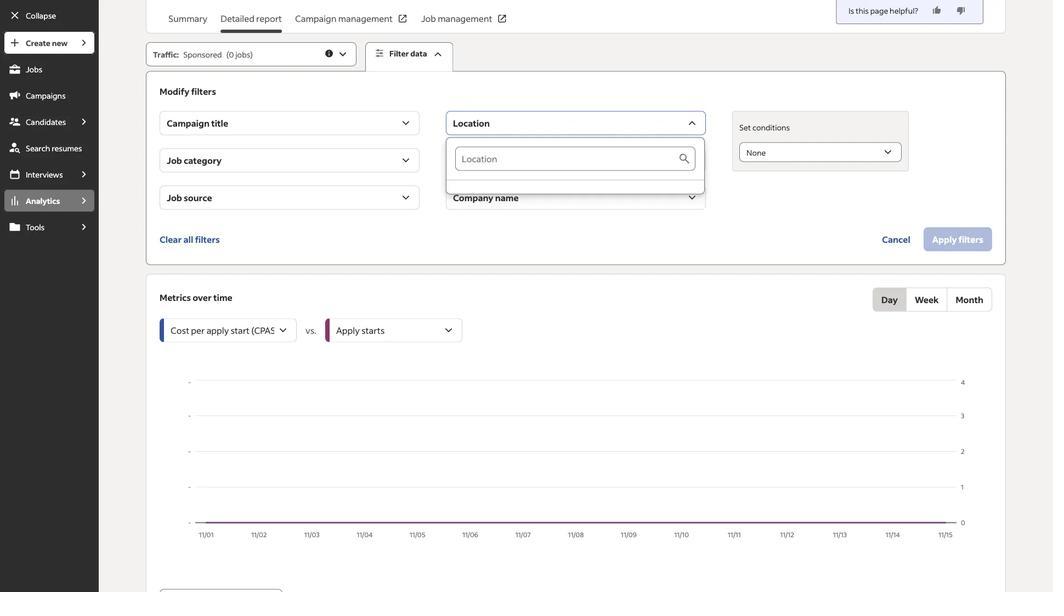 Task type: locate. For each thing, give the bounding box(es) containing it.
search resumes
[[26, 143, 82, 153]]

2 vertical spatial job
[[167, 192, 182, 203]]

analytics
[[26, 196, 60, 206]]

create new
[[26, 38, 68, 48]]

menu bar
[[0, 31, 99, 593]]

campaign management link
[[295, 12, 408, 33]]

campaign for campaign title
[[167, 118, 210, 129]]

campaign left title
[[167, 118, 210, 129]]

1 vertical spatial job
[[167, 155, 182, 166]]

none button
[[740, 142, 902, 162]]

modify filters
[[160, 86, 216, 97]]

campaign
[[295, 13, 337, 24], [167, 118, 210, 129]]

0 horizontal spatial campaign
[[167, 118, 210, 129]]

set
[[740, 122, 752, 132]]

category
[[184, 155, 222, 166]]

job left the source
[[167, 192, 182, 203]]

job
[[422, 13, 436, 24], [167, 155, 182, 166], [167, 192, 182, 203]]

is this page helpful?
[[849, 5, 919, 15]]

job for job category
[[167, 155, 182, 166]]

resumes
[[52, 143, 82, 153]]

day
[[882, 294, 899, 306]]

title
[[211, 118, 228, 129]]

jobs link
[[3, 57, 96, 81]]

company name button
[[446, 186, 707, 210]]

0
[[229, 49, 234, 59]]

filter data
[[390, 49, 427, 58]]

campaign inside campaign management link
[[295, 13, 337, 24]]

0 vertical spatial campaign
[[295, 13, 337, 24]]

all
[[184, 234, 193, 245]]

management
[[339, 13, 393, 24], [438, 13, 493, 24]]

0 horizontal spatial management
[[339, 13, 393, 24]]

job for job source
[[167, 192, 182, 203]]

0 vertical spatial filters
[[191, 86, 216, 97]]

)
[[250, 49, 253, 59]]

2 management from the left
[[438, 13, 493, 24]]

(
[[227, 49, 229, 59]]

1 horizontal spatial campaign
[[295, 13, 337, 24]]

job source
[[167, 192, 212, 203]]

management for job management
[[438, 13, 493, 24]]

region
[[160, 378, 993, 543]]

1 management from the left
[[339, 13, 393, 24]]

1 horizontal spatial management
[[438, 13, 493, 24]]

collapse
[[26, 10, 56, 20]]

traffic: sponsored ( 0 jobs )
[[153, 49, 253, 59]]

detailed report
[[221, 13, 282, 24]]

campaign inside campaign title dropdown button
[[167, 118, 210, 129]]

campaigns
[[26, 91, 66, 100]]

filters right modify
[[191, 86, 216, 97]]

clear
[[160, 234, 182, 245]]

filters right the all at left
[[195, 234, 220, 245]]

company name
[[453, 192, 519, 203]]

job up data
[[422, 13, 436, 24]]

campaigns link
[[3, 83, 96, 108]]

1 vertical spatial filters
[[195, 234, 220, 245]]

campaign up this filters data based on the type of traffic a job received, not the sponsored status of the job itself. some jobs may receive both sponsored and organic traffic. combined view shows all traffic. icon
[[295, 13, 337, 24]]

detailed
[[221, 13, 255, 24]]

campaign management
[[295, 13, 393, 24]]

interviews link
[[3, 162, 73, 187]]

this page is helpful image
[[932, 5, 943, 16]]

create
[[26, 38, 50, 48]]

company
[[453, 192, 494, 203]]

0 vertical spatial job
[[422, 13, 436, 24]]

filters
[[191, 86, 216, 97], [195, 234, 220, 245]]

job left category
[[167, 155, 182, 166]]

conditions
[[753, 122, 791, 132]]

job category
[[167, 155, 222, 166]]

campaign for campaign management
[[295, 13, 337, 24]]

location list box
[[447, 138, 705, 194]]

campaign title button
[[160, 111, 420, 135]]

jobs
[[26, 64, 42, 74]]

location button
[[446, 111, 707, 135]]

analytics link
[[3, 189, 73, 213]]

candidates
[[26, 117, 66, 127]]

filter
[[390, 49, 409, 58]]

1 vertical spatial campaign
[[167, 118, 210, 129]]

none
[[747, 148, 767, 158]]



Task type: describe. For each thing, give the bounding box(es) containing it.
campaign title
[[167, 118, 228, 129]]

interviews
[[26, 170, 63, 179]]

week
[[916, 294, 939, 306]]

job source button
[[160, 186, 420, 210]]

jobs
[[236, 49, 250, 59]]

detailed report link
[[221, 12, 282, 33]]

sponsored
[[183, 49, 222, 59]]

this filters data based on the type of traffic a job received, not the sponsored status of the job itself. some jobs may receive both sponsored and organic traffic. combined view shows all traffic. image
[[324, 49, 334, 58]]

metrics over time
[[160, 292, 233, 303]]

Location field
[[456, 147, 679, 171]]

month
[[957, 294, 984, 306]]

set conditions
[[740, 122, 791, 132]]

time
[[214, 292, 233, 303]]

page
[[871, 5, 889, 15]]

new
[[52, 38, 68, 48]]

job management
[[422, 13, 493, 24]]

tools
[[26, 222, 45, 232]]

summary
[[169, 13, 208, 24]]

vs.
[[306, 325, 317, 336]]

data
[[411, 49, 427, 58]]

modify
[[160, 86, 190, 97]]

create new link
[[3, 31, 73, 55]]

clear all filters button
[[160, 228, 220, 252]]

name
[[496, 192, 519, 203]]

job for job management
[[422, 13, 436, 24]]

job management link
[[422, 12, 508, 33]]

filters inside button
[[195, 234, 220, 245]]

cancel button
[[874, 228, 920, 252]]

cancel
[[883, 234, 911, 245]]

job category button
[[160, 149, 420, 173]]

management for campaign management
[[339, 13, 393, 24]]

is
[[849, 5, 855, 15]]

filter data button
[[366, 42, 454, 72]]

helpful?
[[890, 5, 919, 15]]

search
[[26, 143, 50, 153]]

report
[[256, 13, 282, 24]]

summary link
[[169, 12, 208, 33]]

tools link
[[3, 215, 73, 239]]

collapse button
[[3, 3, 96, 27]]

source
[[184, 192, 212, 203]]

over
[[193, 292, 212, 303]]

candidates link
[[3, 110, 73, 134]]

traffic:
[[153, 49, 179, 59]]

menu bar containing create new
[[0, 31, 99, 593]]

metrics
[[160, 292, 191, 303]]

search resumes link
[[3, 136, 96, 160]]

this page is not helpful image
[[956, 5, 967, 16]]

clear all filters
[[160, 234, 220, 245]]

location
[[453, 118, 490, 129]]

this
[[856, 5, 870, 15]]



Task type: vqa. For each thing, say whether or not it's contained in the screenshot.
this
yes



